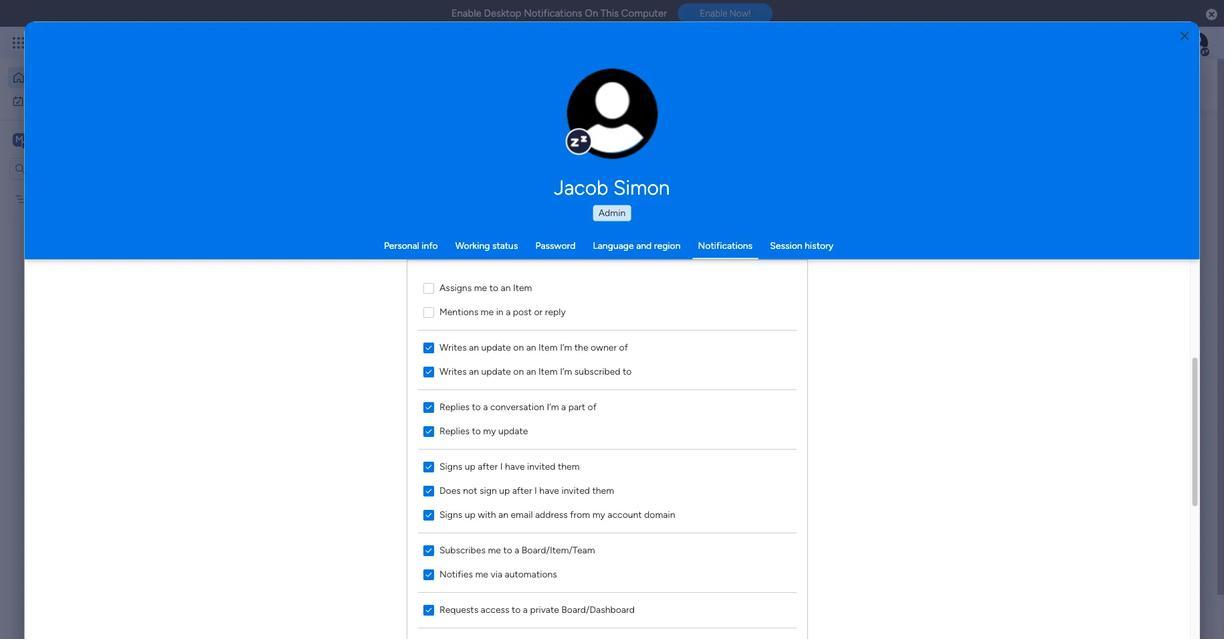 Task type: locate. For each thing, give the bounding box(es) containing it.
1 vertical spatial invited
[[561, 485, 590, 496]]

of right part at the left
[[588, 401, 597, 413]]

1 horizontal spatial and
[[637, 240, 652, 251]]

1 on from the top
[[513, 342, 524, 353]]

2 vertical spatial up
[[465, 509, 475, 520]]

my
[[29, 95, 42, 106], [31, 193, 44, 204]]

0 vertical spatial them
[[558, 461, 580, 472]]

requests
[[439, 604, 478, 615]]

them up "does not sign up after i have invited them"
[[558, 461, 580, 472]]

session
[[770, 240, 803, 251]]

requests access to a private board/dashboard
[[439, 604, 635, 615]]

0 horizontal spatial and
[[432, 458, 450, 471]]

my inside button
[[29, 95, 42, 106]]

and left start at the bottom
[[432, 458, 450, 471]]

invited
[[527, 461, 556, 472], [561, 485, 590, 496]]

work down "home"
[[45, 95, 65, 106]]

owner
[[591, 342, 617, 353]]

1 vertical spatial update
[[481, 366, 511, 377]]

i'm left subscribed
[[560, 366, 572, 377]]

signs
[[439, 461, 462, 472], [439, 509, 462, 520]]

0 horizontal spatial workspace
[[57, 133, 110, 146]]

up right "sign"
[[499, 485, 510, 496]]

update down in
[[481, 342, 511, 353]]

enable now!
[[700, 8, 751, 19]]

password link
[[536, 240, 576, 251]]

me for subscribes
[[488, 544, 501, 556]]

admin
[[599, 207, 626, 218]]

1 vertical spatial notifications
[[698, 240, 753, 251]]

work
[[45, 95, 65, 106], [254, 294, 274, 305]]

signs for signs up after i have invited them
[[439, 461, 462, 472]]

invited up "does not sign up after i have invited them"
[[527, 461, 556, 472]]

1 signs from the top
[[439, 461, 462, 472]]

1 vertical spatial them
[[592, 485, 614, 496]]

me up via
[[488, 544, 501, 556]]

up left with
[[465, 509, 475, 520]]

signs up with an email address from my account domain
[[439, 509, 675, 520]]

1 image
[[1029, 27, 1041, 42]]

workspace right the >
[[364, 294, 410, 305]]

0 horizontal spatial i
[[500, 461, 503, 472]]

me
[[474, 282, 487, 293], [481, 306, 494, 318], [488, 544, 501, 556], [475, 568, 488, 580]]

private
[[530, 604, 559, 615]]

my down 'conversation'
[[483, 425, 496, 437]]

1 horizontal spatial have
[[539, 485, 559, 496]]

notifies
[[439, 568, 473, 580]]

me left in
[[481, 306, 494, 318]]

1 horizontal spatial notifications
[[698, 240, 753, 251]]

main right workspace image
[[31, 133, 54, 146]]

me right assigns
[[474, 282, 487, 293]]

0 vertical spatial up
[[465, 461, 475, 472]]

i'm for the
[[560, 342, 572, 353]]

0 vertical spatial workspace
[[57, 133, 110, 146]]

my for my work
[[29, 95, 42, 106]]

1 writes from the top
[[439, 342, 467, 353]]

0 vertical spatial i
[[500, 461, 503, 472]]

2 writes from the top
[[439, 366, 467, 377]]

notifications
[[524, 7, 583, 19], [698, 240, 753, 251]]

1 vertical spatial workspace
[[364, 294, 410, 305]]

and left region
[[637, 240, 652, 251]]

notifications left on
[[524, 7, 583, 19]]

>
[[334, 294, 340, 305]]

1 horizontal spatial work
[[254, 294, 274, 305]]

item
[[513, 282, 532, 293], [538, 342, 558, 353], [538, 366, 558, 377]]

language and region
[[593, 240, 681, 251]]

enable
[[451, 7, 482, 19], [700, 8, 728, 19]]

writes an update on an item i'm subscribed to
[[439, 366, 632, 377]]

personal
[[384, 240, 420, 251]]

2 vertical spatial item
[[538, 366, 558, 377]]

1 vertical spatial signs
[[439, 509, 462, 520]]

0 vertical spatial my
[[29, 95, 42, 106]]

on up writes an update on an item i'm subscribed to
[[513, 342, 524, 353]]

board
[[47, 193, 71, 204]]

0 horizontal spatial my
[[483, 425, 496, 437]]

an down writes an update on an item i'm the owner of
[[526, 366, 536, 377]]

1 vertical spatial replies
[[439, 425, 470, 437]]

board/item/team
[[522, 544, 595, 556]]

a up automations
[[514, 544, 519, 556]]

me left via
[[475, 568, 488, 580]]

have up address
[[539, 485, 559, 496]]

i'm for subscribed
[[560, 366, 572, 377]]

i'm
[[560, 342, 572, 353], [560, 366, 572, 377], [547, 401, 559, 413]]

1 vertical spatial have
[[539, 485, 559, 496]]

main
[[31, 133, 54, 146], [342, 294, 362, 305]]

i'm left part at the left
[[547, 401, 559, 413]]

my right from
[[592, 509, 605, 520]]

picture
[[599, 132, 626, 142]]

0 vertical spatial work
[[45, 95, 65, 106]]

work inside button
[[45, 95, 65, 106]]

replies to a conversation i'm a part of
[[439, 401, 597, 413]]

of
[[619, 342, 628, 353], [588, 401, 597, 413]]

my board
[[31, 193, 71, 204]]

a right in
[[506, 306, 511, 318]]

invited up from
[[561, 485, 590, 496]]

enable now! button
[[678, 4, 773, 24]]

1 vertical spatial on
[[513, 366, 524, 377]]

option
[[0, 187, 171, 189]]

reply
[[545, 306, 566, 318]]

1 vertical spatial i'm
[[560, 366, 572, 377]]

2 replies from the top
[[439, 425, 470, 437]]

i'm left the
[[560, 342, 572, 353]]

1 vertical spatial my
[[31, 193, 44, 204]]

1 vertical spatial i
[[534, 485, 537, 496]]

writes
[[439, 342, 467, 353], [439, 366, 467, 377]]

to right access
[[512, 604, 521, 615]]

i
[[500, 461, 503, 472], [534, 485, 537, 496]]

account
[[608, 509, 642, 520]]

main inside workspace selection element
[[31, 133, 54, 146]]

region
[[407, 260, 807, 639]]

change
[[584, 121, 614, 131]]

0 horizontal spatial enable
[[451, 7, 482, 19]]

me for mentions
[[481, 306, 494, 318]]

item up writes an update on an item i'm subscribed to
[[538, 342, 558, 353]]

1 horizontal spatial of
[[619, 342, 628, 353]]

work management > main workspace link
[[231, 163, 418, 313]]

a left the private
[[523, 604, 528, 615]]

history
[[805, 240, 834, 251]]

0 vertical spatial on
[[513, 342, 524, 353]]

language
[[593, 240, 634, 251]]

after up "sign"
[[478, 461, 498, 472]]

and
[[637, 240, 652, 251], [432, 458, 450, 471]]

not
[[463, 485, 477, 496]]

replies
[[439, 401, 470, 413], [439, 425, 470, 437]]

1 vertical spatial main
[[342, 294, 362, 305]]

2 on from the top
[[513, 366, 524, 377]]

1 vertical spatial work
[[254, 294, 274, 305]]

1 horizontal spatial enable
[[700, 8, 728, 19]]

0 vertical spatial replies
[[439, 401, 470, 413]]

1 horizontal spatial after
[[512, 485, 532, 496]]

0 horizontal spatial work
[[45, 95, 65, 106]]

assigns
[[439, 282, 472, 293]]

getting started element
[[990, 534, 1191, 588]]

work left management
[[254, 294, 274, 305]]

an up mentions me in a post or reply
[[501, 282, 511, 293]]

after
[[478, 461, 498, 472], [512, 485, 532, 496]]

0 vertical spatial writes
[[439, 342, 467, 353]]

i up address
[[534, 485, 537, 496]]

home
[[31, 72, 56, 83]]

0 vertical spatial signs
[[439, 461, 462, 472]]

item up post
[[513, 282, 532, 293]]

my left board
[[31, 193, 44, 204]]

region containing assigns me to an item
[[407, 260, 807, 639]]

collaborating
[[477, 458, 541, 471]]

0 vertical spatial invited
[[527, 461, 556, 472]]

to right subscribed
[[623, 366, 632, 377]]

main right the >
[[342, 294, 362, 305]]

1 vertical spatial after
[[512, 485, 532, 496]]

of right owner
[[619, 342, 628, 353]]

notifications right region
[[698, 240, 753, 251]]

signs up the does
[[439, 461, 462, 472]]

my
[[483, 425, 496, 437], [592, 509, 605, 520]]

mentions me in a post or reply
[[439, 306, 566, 318]]

email
[[511, 509, 533, 520]]

workspace up search in workspace field
[[57, 133, 110, 146]]

0 vertical spatial update
[[481, 342, 511, 353]]

after up email
[[512, 485, 532, 496]]

update up 'conversation'
[[481, 366, 511, 377]]

on down writes an update on an item i'm the owner of
[[513, 366, 524, 377]]

0 vertical spatial main
[[31, 133, 54, 146]]

have
[[505, 461, 525, 472], [539, 485, 559, 496]]

writes an update on an item i'm the owner of
[[439, 342, 628, 353]]

1 horizontal spatial workspace
[[364, 294, 410, 305]]

have up "does not sign up after i have invited them"
[[505, 461, 525, 472]]

them up account
[[592, 485, 614, 496]]

replies for replies to my update
[[439, 425, 470, 437]]

work management > main workspace
[[254, 294, 410, 305]]

0 horizontal spatial invited
[[527, 461, 556, 472]]

to
[[489, 282, 498, 293], [623, 366, 632, 377], [472, 401, 481, 413], [472, 425, 481, 437], [503, 544, 512, 556], [512, 604, 521, 615]]

i up "does not sign up after i have invited them"
[[500, 461, 503, 472]]

1 vertical spatial writes
[[439, 366, 467, 377]]

workspace
[[57, 133, 110, 146], [364, 294, 410, 305]]

my inside list box
[[31, 193, 44, 204]]

0 horizontal spatial of
[[588, 401, 597, 413]]

2 signs from the top
[[439, 509, 462, 520]]

close image
[[1181, 31, 1189, 41]]

0 horizontal spatial after
[[478, 461, 498, 472]]

1 vertical spatial my
[[592, 509, 605, 520]]

replies up replies to my update at the bottom of the page
[[439, 401, 470, 413]]

0 horizontal spatial have
[[505, 461, 525, 472]]

1 vertical spatial item
[[538, 342, 558, 353]]

1 replies from the top
[[439, 401, 470, 413]]

change profile picture
[[584, 121, 641, 142]]

0 vertical spatial my
[[483, 425, 496, 437]]

personal info link
[[384, 240, 438, 251]]

an up writes an update on an item i'm subscribed to
[[526, 342, 536, 353]]

my down "home"
[[29, 95, 42, 106]]

enable desktop notifications on this computer
[[451, 7, 667, 19]]

writes for writes an update on an item i'm the owner of
[[439, 342, 467, 353]]

enable inside button
[[700, 8, 728, 19]]

enable left desktop
[[451, 7, 482, 19]]

up up not
[[465, 461, 475, 472]]

signs down the does
[[439, 509, 462, 520]]

workspace image
[[13, 132, 26, 147]]

from
[[570, 509, 590, 520]]

0 horizontal spatial notifications
[[524, 7, 583, 19]]

item down writes an update on an item i'm the owner of
[[538, 366, 558, 377]]

info
[[422, 240, 438, 251]]

0 vertical spatial after
[[478, 461, 498, 472]]

replies up start at the bottom
[[439, 425, 470, 437]]

region
[[654, 240, 681, 251]]

a
[[506, 306, 511, 318], [483, 401, 488, 413], [561, 401, 566, 413], [514, 544, 519, 556], [523, 604, 528, 615]]

your
[[351, 458, 372, 471]]

on for the
[[513, 342, 524, 353]]

automations
[[505, 568, 557, 580]]

Search in workspace field
[[28, 161, 112, 176]]

my work
[[29, 95, 65, 106]]

0 horizontal spatial main
[[31, 133, 54, 146]]

2 vertical spatial update
[[498, 425, 528, 437]]

0 vertical spatial i'm
[[560, 342, 572, 353]]

session history link
[[770, 240, 834, 251]]

main workspace
[[31, 133, 110, 146]]

address
[[535, 509, 568, 520]]

session history
[[770, 240, 834, 251]]

to up 'notifies me via automations'
[[503, 544, 512, 556]]

enable left now!
[[700, 8, 728, 19]]

update down 'conversation'
[[498, 425, 528, 437]]

in
[[496, 306, 503, 318]]

1 horizontal spatial main
[[342, 294, 362, 305]]



Task type: vqa. For each thing, say whether or not it's contained in the screenshot.
middle up
yes



Task type: describe. For each thing, give the bounding box(es) containing it.
replies to my update
[[439, 425, 528, 437]]

working status link
[[455, 240, 518, 251]]

0 vertical spatial item
[[513, 282, 532, 293]]

help center element
[[990, 598, 1191, 639]]

invite
[[321, 458, 348, 471]]

mentions
[[439, 306, 478, 318]]

signs up after i have invited them
[[439, 461, 580, 472]]

teammates
[[375, 458, 429, 471]]

a for private
[[523, 604, 528, 615]]

a for board/item/team
[[514, 544, 519, 556]]

working
[[455, 240, 490, 251]]

management
[[276, 294, 332, 305]]

with
[[478, 509, 496, 520]]

notifies me via automations
[[439, 568, 557, 580]]

0 vertical spatial notifications
[[524, 7, 583, 19]]

subscribes
[[439, 544, 486, 556]]

select product image
[[12, 36, 25, 50]]

0 horizontal spatial them
[[558, 461, 580, 472]]

up for after
[[465, 461, 475, 472]]

jacob
[[554, 175, 609, 199]]

1 vertical spatial up
[[499, 485, 510, 496]]

computer
[[622, 7, 667, 19]]

on for subscribed
[[513, 366, 524, 377]]

home button
[[8, 67, 144, 88]]

signs for signs up with an email address from my account domain
[[439, 509, 462, 520]]

simon
[[614, 175, 670, 199]]

my work button
[[8, 90, 144, 111]]

my for my board
[[31, 193, 44, 204]]

on
[[585, 7, 598, 19]]

1 horizontal spatial i
[[534, 485, 537, 496]]

0 vertical spatial have
[[505, 461, 525, 472]]

password
[[536, 240, 576, 251]]

1 horizontal spatial them
[[592, 485, 614, 496]]

replies for replies to a conversation i'm a part of
[[439, 401, 470, 413]]

1 horizontal spatial invited
[[561, 485, 590, 496]]

language and region link
[[593, 240, 681, 251]]

an down the mentions
[[469, 342, 479, 353]]

now!
[[730, 8, 751, 19]]

conversation
[[490, 401, 544, 413]]

status
[[492, 240, 518, 251]]

m
[[15, 134, 23, 145]]

subscribes me to a board/item/team
[[439, 544, 595, 556]]

subscribed
[[574, 366, 620, 377]]

item for the
[[538, 342, 558, 353]]

post
[[513, 306, 532, 318]]

part
[[568, 401, 585, 413]]

domain
[[644, 509, 675, 520]]

does
[[439, 485, 461, 496]]

a for post
[[506, 306, 511, 318]]

personal info
[[384, 240, 438, 251]]

board/dashboard
[[561, 604, 635, 615]]

working status
[[455, 240, 518, 251]]

this
[[601, 7, 619, 19]]

me for assigns
[[474, 282, 487, 293]]

2 vertical spatial i'm
[[547, 401, 559, 413]]

a left part at the left
[[561, 401, 566, 413]]

1 vertical spatial and
[[432, 458, 450, 471]]

my board list box
[[0, 185, 171, 391]]

the
[[574, 342, 588, 353]]

to up replies to my update at the bottom of the page
[[472, 401, 481, 413]]

desktop
[[484, 7, 522, 19]]

to up in
[[489, 282, 498, 293]]

to up start at the bottom
[[472, 425, 481, 437]]

sign
[[479, 485, 497, 496]]

1 horizontal spatial my
[[592, 509, 605, 520]]

an right with
[[498, 509, 508, 520]]

0 vertical spatial of
[[619, 342, 628, 353]]

jacob simon
[[554, 175, 670, 199]]

enable for enable now!
[[700, 8, 728, 19]]

me for notifies
[[475, 568, 488, 580]]

a up replies to my update at the bottom of the page
[[483, 401, 488, 413]]

update for writes an update on an item i'm the owner of
[[481, 342, 511, 353]]

jacob simon image
[[1187, 32, 1209, 54]]

change profile picture button
[[567, 68, 658, 159]]

workspace selection element
[[13, 131, 112, 149]]

start
[[452, 458, 475, 471]]

item for subscribed
[[538, 366, 558, 377]]

0 vertical spatial and
[[637, 240, 652, 251]]

dapulse close image
[[1207, 8, 1218, 21]]

an up replies to a conversation i'm a part of
[[469, 366, 479, 377]]

via
[[491, 568, 502, 580]]

assigns me to an item
[[439, 282, 532, 293]]

invite your teammates and start collaborating
[[321, 458, 541, 471]]

profile
[[616, 121, 641, 131]]

notifications link
[[698, 240, 753, 251]]

does not sign up after i have invited them
[[439, 485, 614, 496]]

up for with
[[465, 509, 475, 520]]

update for writes an update on an item i'm subscribed to
[[481, 366, 511, 377]]

jacob simon button
[[428, 175, 796, 199]]

or
[[534, 306, 543, 318]]

writes for writes an update on an item i'm subscribed to
[[439, 366, 467, 377]]

enable for enable desktop notifications on this computer
[[451, 7, 482, 19]]

access
[[481, 604, 509, 615]]

1 vertical spatial of
[[588, 401, 597, 413]]



